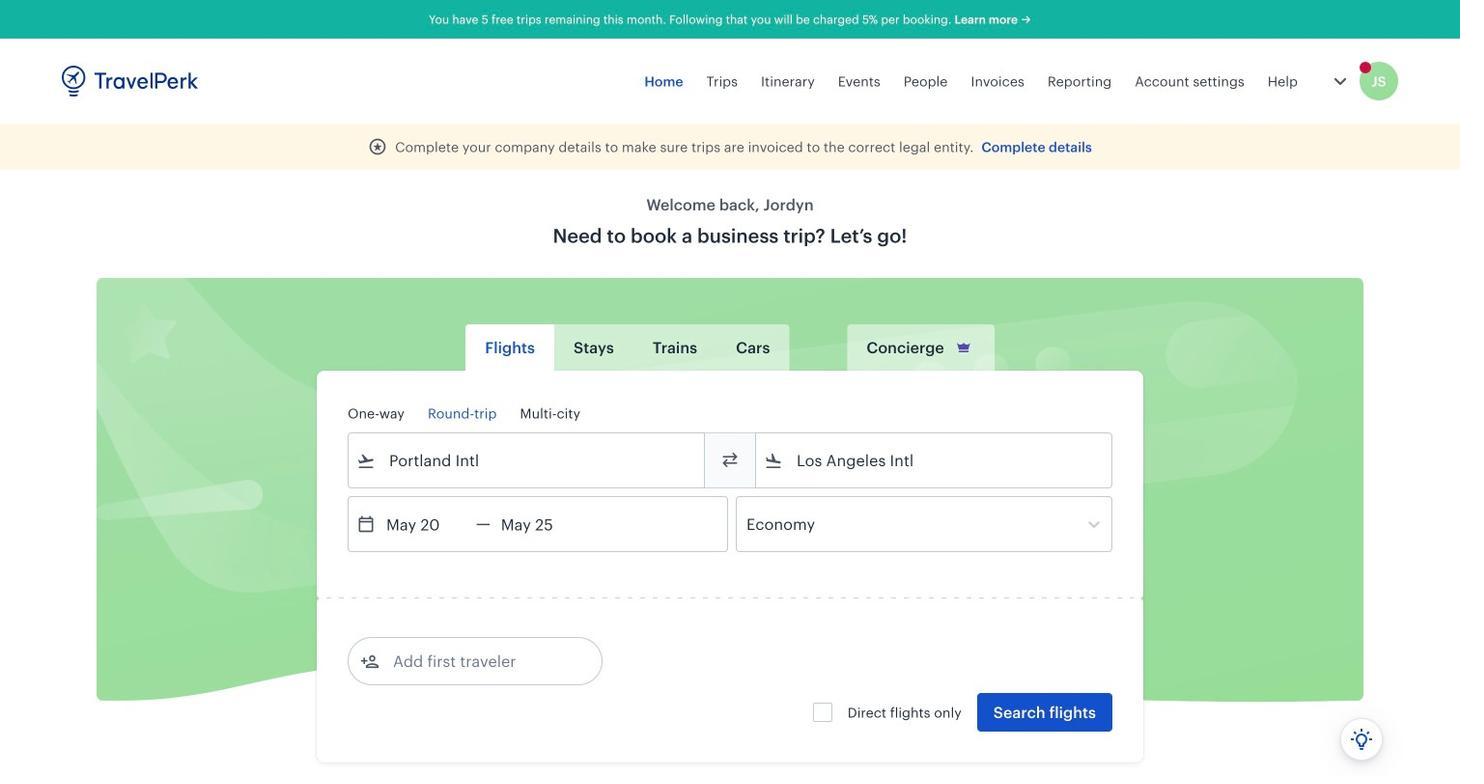 Task type: vqa. For each thing, say whether or not it's contained in the screenshot.
DEPART field
no



Task type: describe. For each thing, give the bounding box(es) containing it.
Add first traveler search field
[[380, 646, 580, 677]]

To search field
[[783, 445, 1086, 476]]

Depart text field
[[376, 497, 476, 551]]

From search field
[[376, 445, 679, 476]]



Task type: locate. For each thing, give the bounding box(es) containing it.
Return text field
[[490, 497, 591, 551]]



